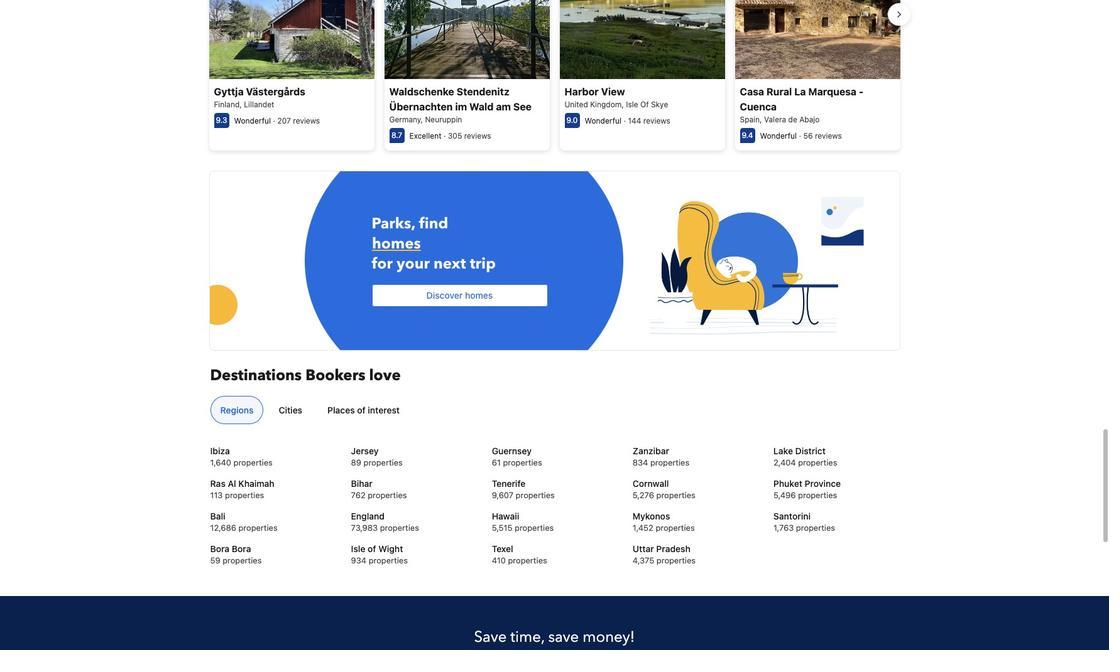 Task type: locate. For each thing, give the bounding box(es) containing it.
isle
[[626, 100, 638, 109], [351, 544, 365, 555]]

0 horizontal spatial isle
[[351, 544, 365, 555]]

bihar link
[[351, 478, 476, 491]]

de
[[788, 115, 797, 124]]

properties inside bihar 762 properties
[[368, 491, 407, 501]]

of for places
[[357, 406, 366, 416]]

of left wight
[[368, 544, 376, 555]]

properties inside bora bora 59 properties
[[223, 556, 262, 566]]

homes
[[372, 234, 421, 255], [465, 291, 493, 301]]

properties down santorini
[[796, 524, 835, 534]]

bora
[[210, 544, 229, 555], [232, 544, 251, 555]]

guernsey 61 properties
[[492, 446, 542, 468]]

excellent
[[409, 131, 441, 141]]

cities
[[279, 406, 302, 416]]

wonderful element down valera
[[760, 131, 797, 141]]

tab list
[[205, 397, 899, 426]]

properties down district
[[798, 458, 837, 468]]

lake district link
[[773, 446, 899, 458]]

properties up wight
[[380, 524, 419, 534]]

properties down cornwall
[[656, 491, 695, 501]]

56
[[803, 131, 813, 141]]

isle up 934
[[351, 544, 365, 555]]

gyttja
[[214, 86, 244, 97]]

pradesh
[[656, 544, 690, 555]]

discover homes
[[426, 291, 493, 301]]

im
[[455, 101, 467, 112]]

ras al khaimah link
[[210, 478, 335, 491]]

of inside the isle of wight 934 properties
[[368, 544, 376, 555]]

hawaii
[[492, 512, 519, 522]]

ras
[[210, 479, 225, 490]]

of for isle
[[368, 544, 376, 555]]

region
[[199, 0, 910, 156]]

rural
[[766, 86, 792, 97]]

0 horizontal spatial homes
[[372, 234, 421, 255]]

0 vertical spatial isle
[[626, 100, 638, 109]]

bora up 59 at the bottom of page
[[210, 544, 229, 555]]

wonderful down the lillandet
[[234, 116, 271, 125]]

0 horizontal spatial wonderful element
[[234, 116, 271, 125]]

2 bora from the left
[[232, 544, 251, 555]]

· left 207
[[273, 116, 275, 125]]

lillandet
[[244, 100, 274, 109]]

interest
[[368, 406, 400, 416]]

reviews down the skye
[[643, 116, 670, 125]]

texel link
[[492, 544, 617, 556]]

texel 410 properties
[[492, 544, 547, 566]]

mykonos
[[633, 512, 670, 522]]

marquesa
[[808, 86, 856, 97]]

finland,
[[214, 100, 242, 109]]

phuket province 5,496 properties
[[773, 479, 841, 501]]

reviews right 305
[[464, 131, 491, 141]]

reviews right 56
[[815, 131, 842, 141]]

0 horizontal spatial of
[[357, 406, 366, 416]]

410
[[492, 556, 506, 566]]

properties down khaimah
[[225, 491, 264, 501]]

· for lillandet
[[273, 116, 275, 125]]

properties down texel
[[508, 556, 547, 566]]

2 horizontal spatial wonderful element
[[760, 131, 797, 141]]

harbor view united kingdom, isle of skye
[[565, 86, 668, 109]]

wonderful down kingdom,
[[585, 116, 622, 125]]

phuket
[[773, 479, 802, 490]]

5,496
[[773, 491, 796, 501]]

excellent element
[[409, 131, 441, 141]]

properties
[[233, 458, 273, 468], [364, 458, 403, 468], [503, 458, 542, 468], [650, 458, 689, 468], [798, 458, 837, 468], [225, 491, 264, 501], [368, 491, 407, 501], [516, 491, 555, 501], [656, 491, 695, 501], [798, 491, 837, 501], [238, 524, 278, 534], [380, 524, 419, 534], [515, 524, 554, 534], [656, 524, 695, 534], [796, 524, 835, 534], [223, 556, 262, 566], [369, 556, 408, 566], [508, 556, 547, 566], [657, 556, 696, 566]]

bora bora link
[[210, 544, 335, 556]]

wonderful for finland,
[[234, 116, 271, 125]]

love
[[369, 366, 401, 387]]

neuruppin
[[425, 115, 462, 124]]

homes inside parks, find homes for your next trip
[[372, 234, 421, 255]]

properties down zanzibar
[[650, 458, 689, 468]]

trip
[[470, 254, 496, 275]]

see
[[513, 101, 532, 112]]

skye
[[651, 100, 668, 109]]

934
[[351, 556, 366, 566]]

wonderful
[[234, 116, 271, 125], [585, 116, 622, 125], [760, 131, 797, 141]]

regions button
[[210, 397, 264, 425]]

1 horizontal spatial of
[[368, 544, 376, 555]]

· left 56
[[799, 131, 801, 141]]

jersey link
[[351, 446, 476, 458]]

wonderful down valera
[[760, 131, 797, 141]]

of right places at the bottom left
[[357, 406, 366, 416]]

1 vertical spatial of
[[368, 544, 376, 555]]

isle left of
[[626, 100, 638, 109]]

khaimah
[[238, 479, 274, 490]]

1,640
[[210, 458, 231, 468]]

santorini 1,763 properties
[[773, 512, 835, 534]]

properties down wight
[[369, 556, 408, 566]]

santorini
[[773, 512, 811, 522]]

of
[[357, 406, 366, 416], [368, 544, 376, 555]]

properties inside zanzibar 834 properties
[[650, 458, 689, 468]]

properties inside cornwall 5,276 properties
[[656, 491, 695, 501]]

properties down 'guernsey'
[[503, 458, 542, 468]]

·
[[273, 116, 275, 125], [624, 116, 626, 125], [444, 131, 446, 141], [799, 131, 801, 141]]

isle inside the isle of wight 934 properties
[[351, 544, 365, 555]]

properties down province
[[798, 491, 837, 501]]

reviews for im
[[464, 131, 491, 141]]

destinations
[[210, 366, 302, 387]]

1 horizontal spatial wonderful element
[[585, 116, 622, 125]]

of inside button
[[357, 406, 366, 416]]

properties up bora bora link
[[238, 524, 278, 534]]

properties inside lake district 2,404 properties
[[798, 458, 837, 468]]

0 horizontal spatial bora
[[210, 544, 229, 555]]

1 vertical spatial homes
[[465, 291, 493, 301]]

properties inside "santorini 1,763 properties"
[[796, 524, 835, 534]]

bora down bali 12,686 properties
[[232, 544, 251, 555]]

properties up england 73,983 properties
[[368, 491, 407, 501]]

properties inside jersey 89 properties
[[364, 458, 403, 468]]

9,607
[[492, 491, 513, 501]]

2,404
[[773, 458, 796, 468]]

· left 305
[[444, 131, 446, 141]]

wonderful element
[[234, 116, 271, 125], [585, 116, 622, 125], [760, 131, 797, 141]]

1 vertical spatial isle
[[351, 544, 365, 555]]

0 horizontal spatial wonderful
[[234, 116, 271, 125]]

bali
[[210, 512, 225, 522]]

wonderful element down the lillandet
[[234, 116, 271, 125]]

0 vertical spatial homes
[[372, 234, 421, 255]]

wonderful element down kingdom,
[[585, 116, 622, 125]]

properties down jersey at the bottom left
[[364, 458, 403, 468]]

properties up texel link
[[515, 524, 554, 534]]

zanzibar 834 properties
[[633, 446, 689, 468]]

reviews right 207
[[293, 116, 320, 125]]

144
[[628, 116, 641, 125]]

properties inside hawaii 5,515 properties
[[515, 524, 554, 534]]

your
[[396, 254, 430, 275]]

properties up pradesh
[[656, 524, 695, 534]]

harbor
[[565, 86, 599, 97]]

61
[[492, 458, 501, 468]]

main content
[[197, 0, 910, 403]]

0 vertical spatial of
[[357, 406, 366, 416]]

9.4 element
[[740, 128, 755, 143]]

properties up khaimah
[[233, 458, 273, 468]]

2 horizontal spatial wonderful
[[760, 131, 797, 141]]

· left 144
[[624, 116, 626, 125]]

properties right 59 at the bottom of page
[[223, 556, 262, 566]]

9.0
[[566, 115, 578, 125]]

wonderful · 144 reviews
[[585, 116, 670, 125]]

properties up hawaii link
[[516, 491, 555, 501]]

for
[[372, 254, 393, 275]]

properties down pradesh
[[657, 556, 696, 566]]

properties inside ras al khaimah 113 properties
[[225, 491, 264, 501]]

1 horizontal spatial wonderful
[[585, 116, 622, 125]]

1 horizontal spatial bora
[[232, 544, 251, 555]]

12,686
[[210, 524, 236, 534]]

money!
[[583, 628, 635, 649]]

113
[[210, 491, 223, 501]]

1 horizontal spatial isle
[[626, 100, 638, 109]]

isle inside harbor view united kingdom, isle of skye
[[626, 100, 638, 109]]

guernsey
[[492, 446, 532, 457]]



Task type: vqa. For each thing, say whether or not it's contained in the screenshot.
I on the left top of the page
no



Task type: describe. For each thing, give the bounding box(es) containing it.
ras al khaimah 113 properties
[[210, 479, 274, 501]]

isle of wight link
[[351, 544, 476, 556]]

properties inside texel 410 properties
[[508, 556, 547, 566]]

hawaii 5,515 properties
[[492, 512, 554, 534]]

save
[[474, 628, 507, 649]]

cornwall
[[633, 479, 669, 490]]

germany,
[[389, 115, 423, 124]]

properties inside england 73,983 properties
[[380, 524, 419, 534]]

mykonos 1,452 properties
[[633, 512, 695, 534]]

tenerife 9,607 properties
[[492, 479, 555, 501]]

casa
[[740, 86, 764, 97]]

reviews for marquesa
[[815, 131, 842, 141]]

properties inside the isle of wight 934 properties
[[369, 556, 408, 566]]

excellent · 305 reviews
[[409, 131, 491, 141]]

stendenitz
[[457, 86, 509, 97]]

properties inside "uttar pradesh 4,375 properties"
[[657, 556, 696, 566]]

wonderful element for united
[[585, 116, 622, 125]]

al
[[228, 479, 236, 490]]

england 73,983 properties
[[351, 512, 419, 534]]

isle of wight 934 properties
[[351, 544, 408, 566]]

lake district 2,404 properties
[[773, 446, 837, 468]]

wonderful for la
[[760, 131, 797, 141]]

of
[[640, 100, 649, 109]]

reviews for kingdom,
[[643, 116, 670, 125]]

übernachten
[[389, 101, 453, 112]]

time,
[[510, 628, 544, 649]]

5,276
[[633, 491, 654, 501]]

1,452
[[633, 524, 653, 534]]

834
[[633, 458, 648, 468]]

jersey 89 properties
[[351, 446, 403, 468]]

find
[[419, 214, 448, 235]]

cornwall 5,276 properties
[[633, 479, 695, 501]]

texel
[[492, 544, 513, 555]]

bihar
[[351, 479, 373, 490]]

ibiza
[[210, 446, 230, 457]]

cornwall link
[[633, 478, 758, 491]]

tenerife link
[[492, 478, 617, 491]]

73,983
[[351, 524, 378, 534]]

ibiza link
[[210, 446, 335, 458]]

wonderful · 207 reviews
[[234, 116, 320, 125]]

view
[[601, 86, 625, 97]]

207
[[277, 116, 291, 125]]

västergårds
[[246, 86, 305, 97]]

kingdom,
[[590, 100, 624, 109]]

properties inside the mykonos 1,452 properties
[[656, 524, 695, 534]]

89
[[351, 458, 361, 468]]

waldschenke stendenitz übernachten im wald am see germany, neuruppin
[[389, 86, 532, 124]]

· for marquesa
[[799, 131, 801, 141]]

main content containing parks, find
[[197, 0, 910, 403]]

save
[[548, 628, 579, 649]]

valera
[[764, 115, 786, 124]]

8.7
[[391, 130, 402, 140]]

5,515
[[492, 524, 512, 534]]

9.3 element
[[214, 113, 229, 128]]

bali 12,686 properties
[[210, 512, 278, 534]]

places
[[327, 406, 355, 416]]

santorini link
[[773, 511, 899, 524]]

· for im
[[444, 131, 446, 141]]

reviews for lillandet
[[293, 116, 320, 125]]

parks,
[[372, 214, 415, 235]]

1 bora from the left
[[210, 544, 229, 555]]

spain,
[[740, 115, 762, 124]]

9.3
[[216, 115, 227, 125]]

properties inside guernsey 61 properties
[[503, 458, 542, 468]]

england
[[351, 512, 385, 522]]

properties inside "phuket province 5,496 properties"
[[798, 491, 837, 501]]

1 horizontal spatial homes
[[465, 291, 493, 301]]

59
[[210, 556, 220, 566]]

9.4
[[742, 130, 753, 140]]

wonderful element for la
[[760, 131, 797, 141]]

phuket province link
[[773, 478, 899, 491]]

places of interest button
[[317, 397, 410, 425]]

ibiza 1,640 properties
[[210, 446, 273, 468]]

8.7 element
[[389, 128, 404, 143]]

cities button
[[269, 397, 312, 425]]

wight
[[378, 544, 403, 555]]

· for kingdom,
[[624, 116, 626, 125]]

jersey
[[351, 446, 379, 457]]

properties inside ibiza 1,640 properties
[[233, 458, 273, 468]]

hawaii link
[[492, 511, 617, 524]]

305
[[448, 131, 462, 141]]

wonderful element for finland,
[[234, 116, 271, 125]]

uttar
[[633, 544, 654, 555]]

next
[[434, 254, 466, 275]]

places of interest
[[327, 406, 400, 416]]

properties inside bali 12,686 properties
[[238, 524, 278, 534]]

bali link
[[210, 511, 335, 524]]

district
[[795, 446, 826, 457]]

762
[[351, 491, 366, 501]]

region containing gyttja västergårds
[[199, 0, 910, 156]]

wonderful for united
[[585, 116, 622, 125]]

4,375
[[633, 556, 654, 566]]

wald
[[469, 101, 494, 112]]

lake
[[773, 446, 793, 457]]

properties inside the tenerife 9,607 properties
[[516, 491, 555, 501]]

province
[[805, 479, 841, 490]]

parks, find homes for your next trip
[[372, 214, 496, 275]]

bihar 762 properties
[[351, 479, 407, 501]]

uttar pradesh 4,375 properties
[[633, 544, 696, 566]]

tab list containing regions
[[205, 397, 899, 426]]

9.0 element
[[565, 113, 580, 128]]

zanzibar
[[633, 446, 669, 457]]

-
[[859, 86, 864, 97]]



